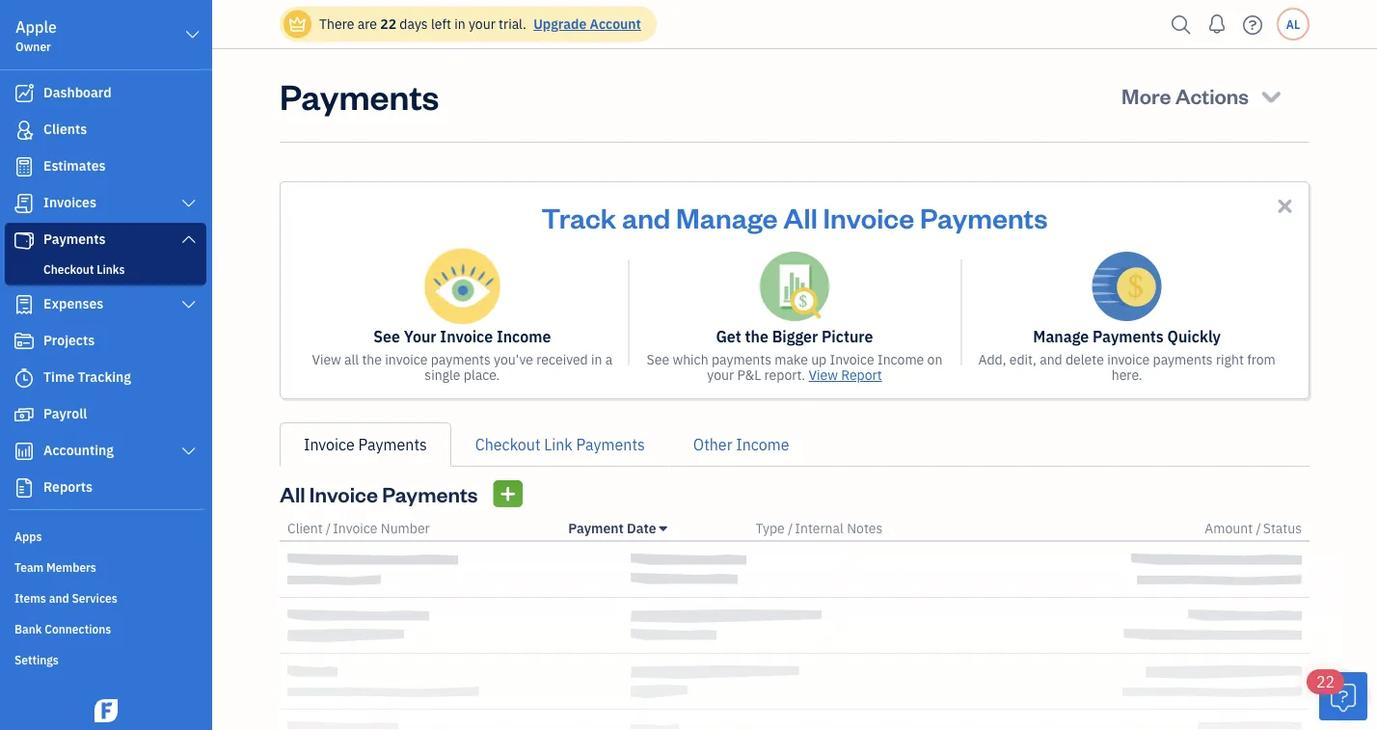 Task type: vqa. For each thing, say whether or not it's contained in the screenshot.
Manager
no



Task type: describe. For each thing, give the bounding box(es) containing it.
see which payments make up invoice income on your p&l report.
[[647, 351, 943, 384]]

go to help image
[[1238, 10, 1269, 39]]

reports link
[[5, 471, 206, 506]]

/ for status
[[1256, 520, 1262, 537]]

settings link
[[5, 644, 206, 673]]

all
[[345, 351, 359, 369]]

make
[[775, 351, 808, 369]]

invoice payments link
[[280, 423, 451, 467]]

upgrade
[[534, 15, 587, 33]]

see for your
[[374, 327, 400, 347]]

crown image
[[287, 14, 308, 34]]

projects link
[[5, 324, 206, 359]]

1 horizontal spatial view
[[809, 366, 838, 384]]

right
[[1216, 351, 1244, 369]]

left
[[431, 15, 451, 33]]

invoice inside see your invoice income view all the invoice payments you've received in a single place.
[[440, 327, 493, 347]]

income inside see which payments make up invoice income on your p&l report.
[[878, 351, 924, 369]]

manage inside manage payments quickly add, edit, and delete invoice payments right from here.
[[1034, 327, 1089, 347]]

your inside see which payments make up invoice income on your p&l report.
[[707, 366, 734, 384]]

connections
[[45, 621, 111, 637]]

1 vertical spatial all
[[280, 480, 305, 507]]

view report
[[809, 366, 882, 384]]

invoice image
[[13, 194, 36, 213]]

team
[[14, 560, 44, 575]]

22 inside dropdown button
[[1317, 672, 1335, 692]]

tracking
[[78, 368, 131, 386]]

place.
[[464, 366, 500, 384]]

items and services link
[[5, 583, 206, 612]]

apple owner
[[15, 17, 57, 54]]

payroll link
[[5, 397, 206, 432]]

type
[[756, 520, 785, 537]]

report image
[[13, 479, 36, 498]]

more
[[1122, 82, 1172, 109]]

projects
[[43, 331, 95, 349]]

dashboard
[[43, 83, 112, 101]]

track and manage all invoice payments
[[542, 199, 1048, 235]]

checkout link payments link
[[451, 423, 669, 467]]

bank
[[14, 621, 42, 637]]

dashboard image
[[13, 84, 36, 103]]

estimates link
[[5, 150, 206, 184]]

payments for add,
[[1153, 351, 1213, 369]]

edit,
[[1010, 351, 1037, 369]]

0 vertical spatial all
[[784, 199, 818, 235]]

invoices link
[[5, 186, 206, 221]]

client / invoice number
[[287, 520, 430, 537]]

see your invoice income view all the invoice payments you've received in a single place.
[[312, 327, 613, 384]]

payments inside "invoice payments" link
[[358, 435, 427, 455]]

apple
[[15, 17, 57, 37]]

and for services
[[49, 590, 69, 606]]

main element
[[0, 0, 260, 730]]

amount button
[[1205, 520, 1253, 537]]

checkout links
[[43, 261, 125, 277]]

team members
[[14, 560, 96, 575]]

the inside see your invoice income view all the invoice payments you've received in a single place.
[[362, 351, 382, 369]]

account
[[590, 15, 641, 33]]

invoice for your
[[385, 351, 428, 369]]

al button
[[1277, 8, 1310, 41]]

22 button
[[1307, 670, 1368, 721]]

actions
[[1176, 82, 1249, 109]]

picture
[[822, 327, 874, 347]]

received
[[537, 351, 588, 369]]

time
[[43, 368, 75, 386]]

amount / status
[[1205, 520, 1302, 537]]

see for which
[[647, 351, 670, 369]]

payroll
[[43, 405, 87, 423]]

view inside see your invoice income view all the invoice payments you've received in a single place.
[[312, 351, 341, 369]]

caretdown image
[[660, 521, 667, 536]]

a
[[606, 351, 613, 369]]

payment image
[[13, 231, 36, 250]]

payments link
[[5, 223, 206, 258]]

services
[[72, 590, 117, 606]]

invoice for payments
[[1108, 351, 1150, 369]]

client image
[[13, 121, 36, 140]]

accounting
[[43, 441, 114, 459]]

in inside see your invoice income view all the invoice payments you've received in a single place.
[[591, 351, 602, 369]]

type / internal notes
[[756, 520, 883, 537]]

status
[[1264, 520, 1302, 537]]

chevron large down image for payments
[[180, 232, 198, 247]]

more actions button
[[1105, 72, 1302, 119]]

dashboard link
[[5, 76, 206, 111]]

other
[[693, 435, 733, 455]]

chevron large down image for accounting
[[180, 444, 198, 459]]

0 horizontal spatial manage
[[676, 199, 778, 235]]

payments inside "link"
[[43, 230, 106, 248]]

bank connections link
[[5, 614, 206, 643]]

1 horizontal spatial income
[[736, 435, 790, 455]]

there
[[319, 15, 354, 33]]

payment
[[568, 520, 624, 537]]

0 vertical spatial 22
[[380, 15, 397, 33]]

invoice inside see which payments make up invoice income on your p&l report.
[[830, 351, 875, 369]]

payment date button
[[568, 520, 667, 537]]

money image
[[13, 405, 36, 424]]

which
[[673, 351, 709, 369]]

notes
[[847, 520, 883, 537]]

track
[[542, 199, 617, 235]]

invoice payments
[[304, 435, 427, 455]]

payment date
[[568, 520, 657, 537]]

payments for income
[[431, 351, 491, 369]]

close image
[[1274, 195, 1297, 217]]

delete
[[1066, 351, 1104, 369]]

other income
[[693, 435, 790, 455]]

more actions
[[1122, 82, 1249, 109]]

reports
[[43, 478, 93, 496]]



Task type: locate. For each thing, give the bounding box(es) containing it.
days
[[400, 15, 428, 33]]

all up the get the bigger picture
[[784, 199, 818, 235]]

1 payments from the left
[[431, 351, 491, 369]]

add,
[[979, 351, 1007, 369]]

apps
[[14, 529, 42, 544]]

chevron large down image inside 'invoices' link
[[180, 196, 198, 211]]

and right edit,
[[1040, 351, 1063, 369]]

see your invoice income image
[[426, 250, 499, 323]]

invoice
[[385, 351, 428, 369], [1108, 351, 1150, 369]]

are
[[358, 15, 377, 33]]

items and services
[[14, 590, 117, 606]]

chevron large down image for invoices
[[180, 196, 198, 211]]

see inside see your invoice income view all the invoice payments you've received in a single place.
[[374, 327, 400, 347]]

payments inside manage payments quickly add, edit, and delete invoice payments right from here.
[[1153, 351, 1213, 369]]

1 vertical spatial your
[[707, 366, 734, 384]]

invoice inside see your invoice income view all the invoice payments you've received in a single place.
[[385, 351, 428, 369]]

on
[[928, 351, 943, 369]]

checkout inside main element
[[43, 261, 94, 277]]

income inside see your invoice income view all the invoice payments you've received in a single place.
[[497, 327, 551, 347]]

0 horizontal spatial the
[[362, 351, 382, 369]]

0 vertical spatial see
[[374, 327, 400, 347]]

in right left
[[455, 15, 466, 33]]

0 vertical spatial in
[[455, 15, 466, 33]]

and
[[622, 199, 671, 235], [1040, 351, 1063, 369], [49, 590, 69, 606]]

3 payments from the left
[[1153, 351, 1213, 369]]

your
[[404, 327, 437, 347]]

1 horizontal spatial your
[[707, 366, 734, 384]]

2 vertical spatial and
[[49, 590, 69, 606]]

get the bigger picture image
[[760, 252, 830, 321]]

income up you've
[[497, 327, 551, 347]]

bank connections
[[14, 621, 111, 637]]

invoice inside manage payments quickly add, edit, and delete invoice payments right from here.
[[1108, 351, 1150, 369]]

expense image
[[13, 295, 36, 314]]

checkout for checkout link payments
[[475, 435, 541, 455]]

the right the all
[[362, 351, 382, 369]]

and inside main element
[[49, 590, 69, 606]]

1 invoice from the left
[[385, 351, 428, 369]]

you've
[[494, 351, 533, 369]]

the
[[745, 327, 769, 347], [362, 351, 382, 369]]

clients link
[[5, 113, 206, 148]]

0 horizontal spatial payments
[[431, 351, 491, 369]]

22
[[380, 15, 397, 33], [1317, 672, 1335, 692]]

2 horizontal spatial and
[[1040, 351, 1063, 369]]

expenses
[[43, 295, 103, 313]]

here.
[[1112, 366, 1143, 384]]

1 / from the left
[[326, 520, 331, 537]]

income right other at bottom
[[736, 435, 790, 455]]

al
[[1287, 16, 1301, 32]]

other income link
[[669, 423, 814, 467]]

view right make
[[809, 366, 838, 384]]

0 vertical spatial the
[[745, 327, 769, 347]]

your
[[469, 15, 496, 33], [707, 366, 734, 384]]

get the bigger picture
[[716, 327, 874, 347]]

0 horizontal spatial see
[[374, 327, 400, 347]]

0 vertical spatial manage
[[676, 199, 778, 235]]

0 vertical spatial your
[[469, 15, 496, 33]]

1 horizontal spatial all
[[784, 199, 818, 235]]

0 horizontal spatial 22
[[380, 15, 397, 33]]

the right the 'get' on the right top
[[745, 327, 769, 347]]

checkout up expenses
[[43, 261, 94, 277]]

all up client
[[280, 480, 305, 507]]

1 horizontal spatial 22
[[1317, 672, 1335, 692]]

your left p&l
[[707, 366, 734, 384]]

type button
[[756, 520, 785, 537]]

0 horizontal spatial your
[[469, 15, 496, 33]]

2 horizontal spatial payments
[[1153, 351, 1213, 369]]

checkout for checkout links
[[43, 261, 94, 277]]

2 invoice from the left
[[1108, 351, 1150, 369]]

1 horizontal spatial invoice
[[1108, 351, 1150, 369]]

/ right type
[[788, 520, 793, 537]]

time tracking
[[43, 368, 131, 386]]

client
[[287, 520, 323, 537]]

settings
[[14, 652, 59, 668]]

and right track
[[622, 199, 671, 235]]

single
[[425, 366, 461, 384]]

manage payments quickly image
[[1093, 252, 1162, 321]]

2 payments from the left
[[712, 351, 772, 369]]

0 horizontal spatial checkout
[[43, 261, 94, 277]]

upgrade account link
[[530, 15, 641, 33]]

0 horizontal spatial income
[[497, 327, 551, 347]]

income left on
[[878, 351, 924, 369]]

0 horizontal spatial invoice
[[385, 351, 428, 369]]

manage payments quickly add, edit, and delete invoice payments right from here.
[[979, 327, 1276, 384]]

timer image
[[13, 369, 36, 388]]

1 vertical spatial manage
[[1034, 327, 1089, 347]]

income
[[497, 327, 551, 347], [878, 351, 924, 369], [736, 435, 790, 455]]

1 horizontal spatial /
[[788, 520, 793, 537]]

payments down quickly
[[1153, 351, 1213, 369]]

clients
[[43, 120, 87, 138]]

in left a
[[591, 351, 602, 369]]

3 / from the left
[[1256, 520, 1262, 537]]

in
[[455, 15, 466, 33], [591, 351, 602, 369]]

items
[[14, 590, 46, 606]]

1 horizontal spatial the
[[745, 327, 769, 347]]

owner
[[15, 39, 51, 54]]

checkout up add a new payment icon
[[475, 435, 541, 455]]

1 horizontal spatial in
[[591, 351, 602, 369]]

1 horizontal spatial see
[[647, 351, 670, 369]]

view left the all
[[312, 351, 341, 369]]

chevrondown image
[[1258, 82, 1285, 109]]

0 vertical spatial income
[[497, 327, 551, 347]]

number
[[381, 520, 430, 537]]

see left which
[[647, 351, 670, 369]]

freshbooks image
[[91, 699, 122, 723]]

/
[[326, 520, 331, 537], [788, 520, 793, 537], [1256, 520, 1262, 537]]

and for manage
[[622, 199, 671, 235]]

payments inside see which payments make up invoice income on your p&l report.
[[712, 351, 772, 369]]

invoices
[[43, 193, 96, 211]]

0 vertical spatial checkout
[[43, 261, 94, 277]]

expenses link
[[5, 287, 206, 322]]

invoice right delete
[[1108, 351, 1150, 369]]

and right items
[[49, 590, 69, 606]]

2 horizontal spatial income
[[878, 351, 924, 369]]

checkout links link
[[9, 258, 203, 281]]

time tracking link
[[5, 361, 206, 396]]

0 horizontal spatial in
[[455, 15, 466, 33]]

2 vertical spatial income
[[736, 435, 790, 455]]

report.
[[765, 366, 806, 384]]

2 / from the left
[[788, 520, 793, 537]]

0 horizontal spatial all
[[280, 480, 305, 507]]

add a new payment image
[[499, 482, 517, 506]]

bigger
[[772, 327, 818, 347]]

0 horizontal spatial and
[[49, 590, 69, 606]]

/ for invoice
[[326, 520, 331, 537]]

amount
[[1205, 520, 1253, 537]]

1 vertical spatial and
[[1040, 351, 1063, 369]]

1 vertical spatial see
[[647, 351, 670, 369]]

your left the trial.
[[469, 15, 496, 33]]

apps link
[[5, 521, 206, 550]]

estimates
[[43, 157, 106, 175]]

1 horizontal spatial and
[[622, 199, 671, 235]]

1 vertical spatial the
[[362, 351, 382, 369]]

1 vertical spatial 22
[[1317, 672, 1335, 692]]

1 horizontal spatial manage
[[1034, 327, 1089, 347]]

notifications image
[[1202, 5, 1233, 43]]

payments inside see your invoice income view all the invoice payments you've received in a single place.
[[431, 351, 491, 369]]

invoice
[[823, 199, 915, 235], [440, 327, 493, 347], [830, 351, 875, 369], [304, 435, 355, 455], [310, 480, 378, 507], [333, 520, 378, 537]]

payments inside checkout link payments link
[[576, 435, 645, 455]]

1 horizontal spatial payments
[[712, 351, 772, 369]]

chevron large down image
[[180, 297, 198, 313]]

1 vertical spatial in
[[591, 351, 602, 369]]

1 vertical spatial checkout
[[475, 435, 541, 455]]

search image
[[1166, 10, 1197, 39]]

1 vertical spatial income
[[878, 351, 924, 369]]

up
[[811, 351, 827, 369]]

0 horizontal spatial /
[[326, 520, 331, 537]]

chevron large down image inside accounting link
[[180, 444, 198, 459]]

see inside see which payments make up invoice income on your p&l report.
[[647, 351, 670, 369]]

1 horizontal spatial checkout
[[475, 435, 541, 455]]

and inside manage payments quickly add, edit, and delete invoice payments right from here.
[[1040, 351, 1063, 369]]

0 horizontal spatial view
[[312, 351, 341, 369]]

quickly
[[1168, 327, 1221, 347]]

checkout link payments
[[475, 435, 645, 455]]

p&l
[[737, 366, 761, 384]]

estimate image
[[13, 157, 36, 177]]

0 vertical spatial and
[[622, 199, 671, 235]]

payments down the 'get' on the right top
[[712, 351, 772, 369]]

/ right client
[[326, 520, 331, 537]]

chevron large down image
[[184, 23, 202, 46], [180, 196, 198, 211], [180, 232, 198, 247], [180, 444, 198, 459]]

there are 22 days left in your trial. upgrade account
[[319, 15, 641, 33]]

get
[[716, 327, 742, 347]]

date
[[627, 520, 657, 537]]

2 horizontal spatial /
[[1256, 520, 1262, 537]]

accounting link
[[5, 434, 206, 469]]

team members link
[[5, 552, 206, 581]]

/ for internal
[[788, 520, 793, 537]]

trial.
[[499, 15, 527, 33]]

payments inside manage payments quickly add, edit, and delete invoice payments right from here.
[[1093, 327, 1164, 347]]

chart image
[[13, 442, 36, 461]]

project image
[[13, 332, 36, 351]]

members
[[46, 560, 96, 575]]

payments down your
[[431, 351, 491, 369]]

all invoice payments
[[280, 480, 478, 507]]

link
[[544, 435, 573, 455]]

/ left status
[[1256, 520, 1262, 537]]

resource center badge image
[[1320, 672, 1368, 721]]

see left your
[[374, 327, 400, 347]]

all
[[784, 199, 818, 235], [280, 480, 305, 507]]

invoice down your
[[385, 351, 428, 369]]

view
[[312, 351, 341, 369], [809, 366, 838, 384]]



